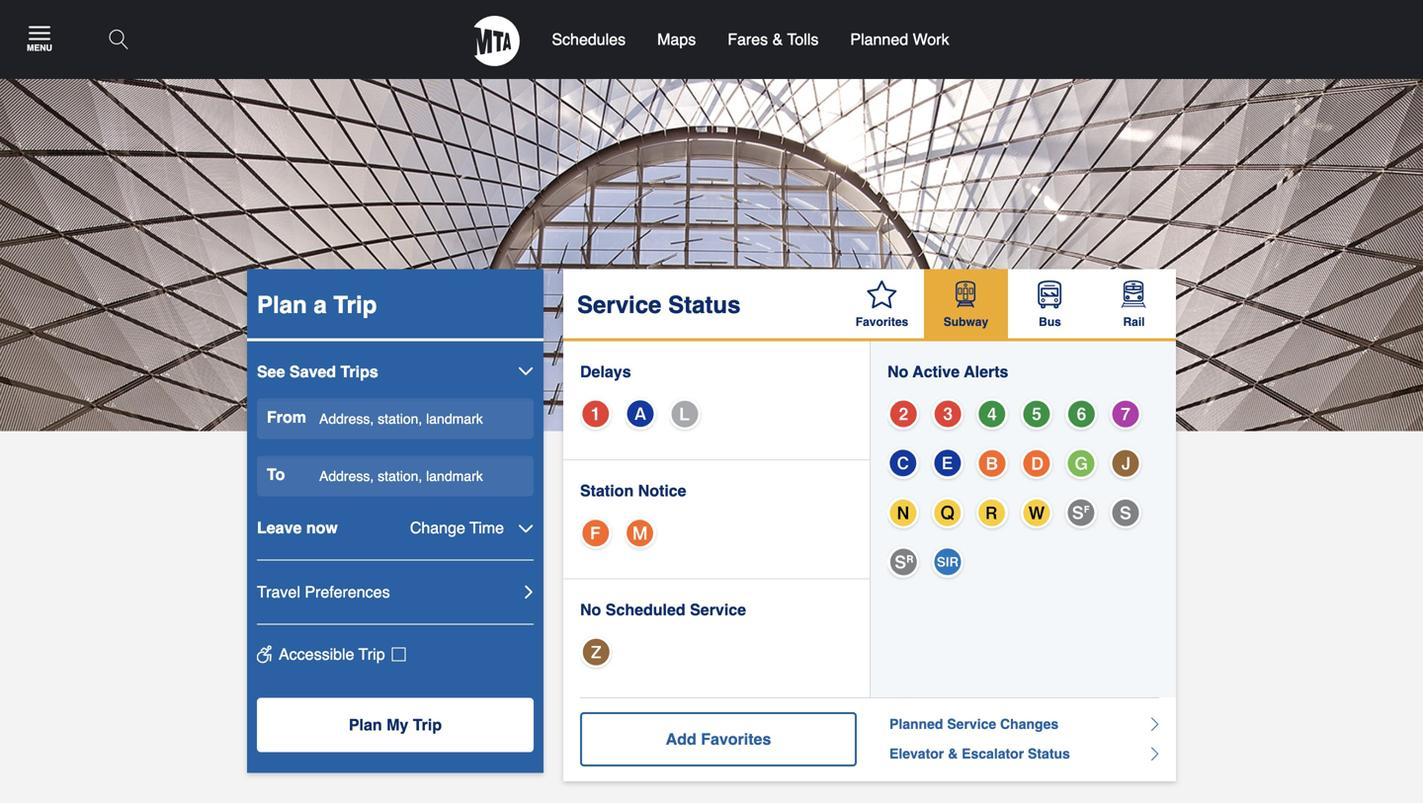 Task type: locate. For each thing, give the bounding box(es) containing it.
favorites inside tab list
[[856, 315, 908, 329]]

planned up elevator
[[889, 717, 943, 732]]

trip
[[333, 291, 377, 318], [359, 645, 385, 663], [413, 716, 442, 734]]

line 2 element
[[888, 398, 919, 430]]

navigation containing schedules
[[0, 0, 1423, 431]]

0 horizontal spatial service
[[577, 291, 662, 318]]

line r element
[[976, 497, 1008, 529]]

service right scheduled
[[690, 601, 746, 619]]

plan inside region
[[349, 716, 382, 734]]

0 vertical spatial service
[[577, 291, 662, 318]]

from
[[267, 408, 306, 426]]

trip right the 'my' in the bottom left of the page
[[413, 716, 442, 734]]

travel preferences
[[257, 583, 390, 601]]

line f element
[[580, 517, 612, 549]]

1 horizontal spatial service
[[690, 601, 746, 619]]

0 vertical spatial plan
[[257, 291, 307, 318]]

plan left a
[[257, 291, 307, 318]]

plan my trip link
[[257, 698, 534, 752]]

line 5 element
[[1021, 398, 1053, 430]]

now
[[306, 519, 338, 537]]

region containing see saved trips
[[257, 338, 534, 752]]

1 vertical spatial favorites
[[701, 730, 771, 749]]

1 vertical spatial &
[[948, 746, 958, 762]]

plan left the 'my' in the bottom left of the page
[[349, 716, 382, 734]]

0 horizontal spatial status
[[668, 291, 741, 318]]

0 horizontal spatial &
[[772, 30, 783, 48]]

line 4 element
[[976, 398, 1008, 430]]

&
[[772, 30, 783, 48], [948, 746, 958, 762]]

time
[[470, 519, 504, 537]]

& left tolls at the right of the page
[[772, 30, 783, 48]]

work
[[913, 30, 949, 48]]

no active alerts
[[888, 362, 1008, 381]]

favorites up no active alerts
[[856, 315, 908, 329]]

1 vertical spatial no
[[580, 601, 601, 619]]

list for no active alerts
[[888, 395, 1159, 593]]

rail link
[[1092, 269, 1176, 338]]

line 1 element
[[580, 398, 612, 430]]

list
[[580, 395, 853, 445], [888, 395, 1159, 593], [580, 514, 853, 564]]

favorites inside button
[[701, 730, 771, 749]]

1 horizontal spatial status
[[1028, 746, 1070, 762]]

0 vertical spatial favorites
[[856, 315, 908, 329]]

0 vertical spatial planned
[[850, 30, 908, 48]]

line m element
[[625, 517, 656, 549]]

plan a trip
[[257, 291, 377, 318]]

0 horizontal spatial no
[[580, 601, 601, 619]]

no
[[888, 362, 909, 381], [580, 601, 601, 619]]

no left active
[[888, 362, 909, 381]]

to
[[267, 465, 285, 484]]

plan for plan a trip
[[257, 291, 307, 318]]

elevator & escalator status
[[889, 746, 1070, 762]]

changes
[[1000, 717, 1059, 732]]

station notice
[[580, 482, 686, 500]]

2 horizontal spatial service
[[947, 717, 996, 732]]

1 vertical spatial service
[[690, 601, 746, 619]]

status up the delays heading
[[668, 291, 741, 318]]

elevator & escalator status link
[[889, 742, 1159, 766]]

tab list
[[840, 269, 1176, 338]]

menu
[[27, 43, 52, 53]]

trip right a
[[333, 291, 377, 318]]

no for no active alerts
[[888, 362, 909, 381]]

planned
[[850, 30, 908, 48], [889, 717, 943, 732]]

favorites link
[[840, 269, 924, 338]]

line z element
[[580, 637, 612, 668]]

line l element
[[669, 398, 701, 430]]

0 horizontal spatial plan
[[257, 291, 307, 318]]

1 horizontal spatial favorites
[[856, 315, 908, 329]]

favorites
[[856, 315, 908, 329], [701, 730, 771, 749]]

rail
[[1123, 315, 1145, 329]]

planned left work
[[850, 30, 908, 48]]

& right elevator
[[948, 746, 958, 762]]

trip right the 'accessible'
[[359, 645, 385, 663]]

line gs element
[[1110, 497, 1142, 529]]

service up elevator & escalator status
[[947, 717, 996, 732]]

escalator
[[962, 746, 1024, 762]]

change time
[[410, 519, 504, 537]]

planned service changes
[[889, 717, 1059, 732]]

0 vertical spatial trip
[[333, 291, 377, 318]]

0 horizontal spatial favorites
[[701, 730, 771, 749]]

line j element
[[1110, 448, 1142, 479]]

plan
[[257, 291, 307, 318], [349, 716, 382, 734]]

1 horizontal spatial plan
[[349, 716, 382, 734]]

1 vertical spatial status
[[1028, 746, 1070, 762]]

line n element
[[888, 497, 919, 529]]

1 vertical spatial planned
[[889, 717, 943, 732]]

0 vertical spatial no
[[888, 362, 909, 381]]

active
[[913, 362, 960, 381]]

service up delays
[[577, 291, 662, 318]]

To search field
[[257, 456, 534, 496]]

service
[[577, 291, 662, 318], [690, 601, 746, 619], [947, 717, 996, 732]]

no active alerts heading
[[888, 362, 1159, 381]]

navigation
[[0, 0, 1423, 431]]

accessible trip
[[279, 645, 385, 663]]

add favorites
[[666, 730, 771, 749]]

travel preferences button
[[257, 580, 534, 625]]

plan for plan my trip
[[349, 716, 382, 734]]

maps
[[657, 30, 696, 48]]

bus
[[1039, 315, 1061, 329]]

& inside fares & tolls link
[[772, 30, 783, 48]]

1 vertical spatial plan
[[349, 716, 382, 734]]

line si element
[[932, 546, 964, 578]]

favorites right add
[[701, 730, 771, 749]]

region
[[257, 338, 534, 752]]

1 horizontal spatial &
[[948, 746, 958, 762]]

0 vertical spatial &
[[772, 30, 783, 48]]

line 6 element
[[1065, 398, 1097, 430]]

status
[[668, 291, 741, 318], [1028, 746, 1070, 762]]

status down the changes
[[1028, 746, 1070, 762]]

trips
[[340, 362, 378, 381]]

schedules
[[552, 30, 626, 48]]

& inside elevator & escalator status link
[[948, 746, 958, 762]]

schedules link
[[536, 0, 642, 79]]

2 vertical spatial trip
[[413, 716, 442, 734]]

no up line z element at the left bottom of page
[[580, 601, 601, 619]]

1 horizontal spatial no
[[888, 362, 909, 381]]



Task type: vqa. For each thing, say whether or not it's contained in the screenshot.
Audition
no



Task type: describe. For each thing, give the bounding box(es) containing it.
add favorites button
[[580, 713, 857, 767]]

planned service changes link
[[889, 713, 1159, 742]]

see saved trips
[[257, 362, 378, 381]]

preferences
[[305, 583, 390, 601]]

line q element
[[932, 497, 964, 529]]

no scheduled service
[[580, 601, 746, 619]]

planned work
[[850, 30, 949, 48]]

planned for planned service changes
[[889, 717, 943, 732]]

fares & tolls
[[728, 30, 819, 48]]

tab list containing favorites
[[840, 269, 1176, 338]]

notice
[[638, 482, 686, 500]]

2 vertical spatial service
[[947, 717, 996, 732]]

delays
[[580, 362, 631, 381]]

line w element
[[1021, 497, 1053, 529]]

fares & tolls link
[[712, 0, 835, 79]]

no scheduled service heading
[[580, 601, 853, 619]]

& for escalator
[[948, 746, 958, 762]]

leave
[[257, 519, 302, 537]]

change
[[410, 519, 465, 537]]

line 3 element
[[932, 398, 964, 430]]

planned work link
[[835, 0, 965, 79]]

alerts
[[964, 362, 1008, 381]]

add
[[666, 730, 697, 749]]

list for station notice
[[580, 514, 853, 564]]

line c element
[[888, 448, 919, 479]]

line g element
[[1065, 448, 1097, 479]]

0 vertical spatial status
[[668, 291, 741, 318]]

planned for planned work
[[850, 30, 908, 48]]

accessible
[[279, 645, 354, 663]]

saved
[[289, 362, 336, 381]]

leave now
[[257, 519, 338, 537]]

line 7 element
[[1110, 398, 1142, 430]]

see saved trips button
[[257, 338, 534, 384]]

From search field
[[257, 399, 534, 439]]

line d element
[[1021, 448, 1053, 479]]

see
[[257, 362, 285, 381]]

1 vertical spatial trip
[[359, 645, 385, 663]]

line a element
[[625, 398, 656, 430]]

a
[[314, 291, 327, 318]]

my
[[387, 716, 409, 734]]

fares
[[728, 30, 768, 48]]

line fs element
[[1065, 497, 1097, 529]]

line b element
[[976, 448, 1008, 479]]

maps link
[[642, 0, 712, 79]]

delays heading
[[580, 362, 853, 381]]

plan my trip
[[349, 716, 442, 734]]

scheduled
[[606, 601, 686, 619]]

mta image
[[474, 16, 520, 66]]

& for tolls
[[772, 30, 783, 48]]

bus link
[[1008, 269, 1092, 338]]

trip for plan my trip
[[413, 716, 442, 734]]

search image
[[109, 30, 128, 49]]

elevator
[[889, 746, 944, 762]]

travel
[[257, 583, 300, 601]]

trip for plan a trip
[[333, 291, 377, 318]]

no for no scheduled service
[[580, 601, 601, 619]]

station
[[580, 482, 634, 500]]

tolls
[[787, 30, 819, 48]]

service status
[[577, 291, 741, 318]]

station notice heading
[[580, 482, 853, 500]]

line h element
[[888, 546, 919, 578]]

list for delays
[[580, 395, 853, 445]]

line e element
[[932, 448, 964, 479]]

subway link
[[924, 269, 1008, 338]]

subway
[[944, 315, 988, 329]]



